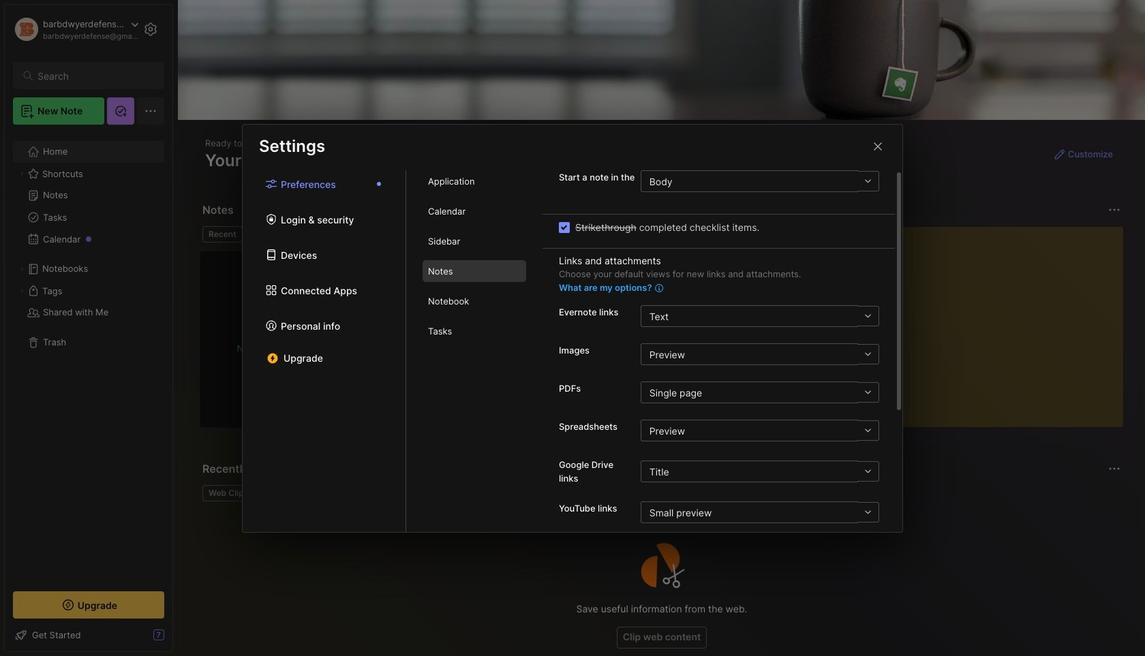 Task type: locate. For each thing, give the bounding box(es) containing it.
None search field
[[37, 67, 152, 84]]

tab list
[[243, 170, 406, 532], [406, 170, 543, 532], [202, 226, 805, 243]]

expand notebooks image
[[18, 265, 26, 273]]

Search text field
[[37, 70, 152, 82]]

Choose default view option for PDFs field
[[641, 382, 880, 404]]

tree
[[5, 133, 172, 580]]

Choose default view option for Evernote links field
[[641, 305, 880, 327]]

Choose default view option for Spreadsheets field
[[641, 420, 880, 442]]

tab
[[423, 170, 526, 192], [423, 200, 526, 222], [202, 226, 243, 243], [248, 226, 303, 243], [423, 230, 526, 252], [423, 260, 526, 282], [423, 290, 526, 312], [423, 320, 526, 342], [202, 485, 255, 502]]

settings image
[[142, 21, 159, 37]]

Choose default view option for Google Drive links field
[[641, 461, 880, 483]]



Task type: describe. For each thing, give the bounding box(es) containing it.
Start writing… text field
[[839, 227, 1123, 417]]

Choose default view option for Images field
[[641, 344, 880, 365]]

Select30 checkbox
[[559, 222, 570, 233]]

expand tags image
[[18, 287, 26, 295]]

Start a new note in the body or title. field
[[641, 170, 880, 192]]

close image
[[870, 138, 886, 154]]

none search field inside main "element"
[[37, 67, 152, 84]]

main element
[[0, 0, 177, 657]]

tree inside main "element"
[[5, 133, 172, 580]]

Choose default view option for YouTube links field
[[641, 502, 880, 524]]



Task type: vqa. For each thing, say whether or not it's contained in the screenshot.
')' related to Trash
no



